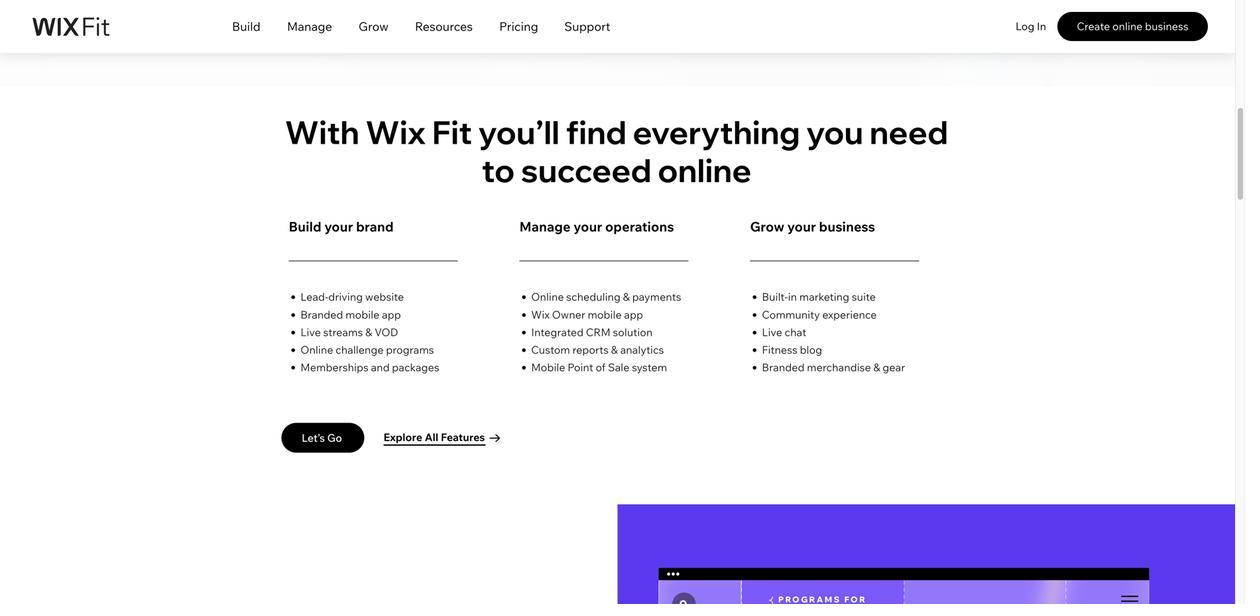 Task type: vqa. For each thing, say whether or not it's contained in the screenshot.


Task type: locate. For each thing, give the bounding box(es) containing it.
1 vertical spatial wix
[[532, 308, 550, 322]]

mobile inside online scheduling & payments wix owner mobile app integrated crm solution custom reports & analytics mobile point of sale system
[[588, 308, 622, 322]]

online
[[1113, 20, 1143, 33], [658, 150, 752, 190]]

your for grow
[[788, 219, 816, 235]]

0 horizontal spatial live
[[301, 326, 321, 339]]

wix
[[366, 112, 426, 152], [532, 308, 550, 322]]

0 vertical spatial online
[[532, 291, 564, 304]]

go
[[327, 432, 342, 445]]

wix left fit
[[366, 112, 426, 152]]

app up solution
[[624, 308, 643, 322]]

1 horizontal spatial online
[[532, 291, 564, 304]]

solution
[[613, 326, 653, 339]]

0 horizontal spatial online
[[301, 344, 333, 357]]

0 horizontal spatial app
[[382, 308, 401, 322]]

mobile down driving
[[346, 308, 380, 322]]

online inside with wix fit you'll find everything you need to succeed online
[[658, 150, 752, 190]]

0 horizontal spatial business
[[819, 219, 876, 235]]

memberships
[[301, 361, 369, 374]]

0 horizontal spatial your
[[325, 219, 353, 235]]

fit
[[432, 112, 472, 152]]

built-
[[762, 291, 788, 304]]

of
[[596, 361, 606, 374]]

suite
[[852, 291, 876, 304]]

0 vertical spatial manage
[[287, 19, 332, 34]]

0 horizontal spatial grow
[[359, 19, 389, 34]]

experience
[[823, 308, 877, 322]]

1 vertical spatial business
[[819, 219, 876, 235]]

0 horizontal spatial wix
[[366, 112, 426, 152]]

wix inside online scheduling & payments wix owner mobile app integrated crm solution custom reports & analytics mobile point of sale system
[[532, 308, 550, 322]]

system
[[632, 361, 667, 374]]

app
[[382, 308, 401, 322], [624, 308, 643, 322]]

& left payments
[[623, 291, 630, 304]]

0 horizontal spatial branded
[[301, 308, 343, 322]]

online
[[532, 291, 564, 304], [301, 344, 333, 357]]

& left vod
[[365, 326, 372, 339]]

merchandise
[[807, 361, 871, 374]]

2 live from the left
[[762, 326, 783, 339]]

business inside create online business link
[[1146, 20, 1189, 33]]

1 vertical spatial online
[[301, 344, 333, 357]]

live for live streams & vod
[[301, 326, 321, 339]]

0 horizontal spatial mobile
[[346, 308, 380, 322]]

0 vertical spatial business
[[1146, 20, 1189, 33]]

chat
[[785, 326, 807, 339]]

branded down lead-
[[301, 308, 343, 322]]

1 horizontal spatial your
[[574, 219, 603, 235]]

1 horizontal spatial grow
[[751, 219, 785, 235]]

manage
[[287, 19, 332, 34], [520, 219, 571, 235]]

1 horizontal spatial online
[[1113, 20, 1143, 33]]

pricing link
[[486, 16, 552, 46]]

online inside lead-driving website branded mobile app live streams & vod online challenge programs memberships and packages
[[301, 344, 333, 357]]

1 horizontal spatial business
[[1146, 20, 1189, 33]]

branded inside built-in marketing suite community experience live chat fitness blog branded merchandise & gear
[[762, 361, 805, 374]]

1 horizontal spatial app
[[624, 308, 643, 322]]

live for live chat
[[762, 326, 783, 339]]

1 horizontal spatial mobile
[[588, 308, 622, 322]]

your for build
[[325, 219, 353, 235]]

0 horizontal spatial online
[[658, 150, 752, 190]]

wix up 'integrated'
[[532, 308, 550, 322]]

0 vertical spatial build
[[232, 19, 261, 34]]

1 your from the left
[[325, 219, 353, 235]]

2 your from the left
[[574, 219, 603, 235]]

owner
[[552, 308, 586, 322]]

business
[[1146, 20, 1189, 33], [819, 219, 876, 235]]

let's
[[302, 432, 325, 445]]

create online business link
[[1058, 12, 1209, 41]]

mobile up crm
[[588, 308, 622, 322]]

1 mobile from the left
[[346, 308, 380, 322]]

grow
[[359, 19, 389, 34], [751, 219, 785, 235]]

1 vertical spatial branded
[[762, 361, 805, 374]]

let's go link
[[282, 424, 364, 453]]

explore
[[384, 431, 423, 445]]

integrated
[[532, 326, 584, 339]]

2 horizontal spatial your
[[788, 219, 816, 235]]

online up memberships
[[301, 344, 333, 357]]

1 horizontal spatial wix
[[532, 308, 550, 322]]

live inside lead-driving website branded mobile app live streams & vod online challenge programs memberships and packages
[[301, 326, 321, 339]]

and
[[371, 361, 390, 374]]

&
[[623, 291, 630, 304], [365, 326, 372, 339], [611, 344, 618, 357], [874, 361, 881, 374]]

community
[[762, 308, 820, 322]]

2 mobile from the left
[[588, 308, 622, 322]]

online up owner
[[532, 291, 564, 304]]

let's go
[[302, 432, 342, 445]]

live left the "streams"
[[301, 326, 321, 339]]

wix inside with wix fit you'll find everything you need to succeed online
[[366, 112, 426, 152]]

0 vertical spatial wix
[[366, 112, 426, 152]]

1 vertical spatial online
[[658, 150, 752, 190]]

1 vertical spatial build
[[289, 219, 322, 235]]

& left the gear
[[874, 361, 881, 374]]

business for grow your business
[[819, 219, 876, 235]]

custom
[[532, 344, 570, 357]]

0 vertical spatial grow
[[359, 19, 389, 34]]

1 vertical spatial grow
[[751, 219, 785, 235]]

0 vertical spatial branded
[[301, 308, 343, 322]]

app up vod
[[382, 308, 401, 322]]

0 horizontal spatial manage
[[287, 19, 332, 34]]

2 app from the left
[[624, 308, 643, 322]]

1 horizontal spatial manage
[[520, 219, 571, 235]]

gear
[[883, 361, 906, 374]]

in
[[1037, 20, 1047, 33]]

live up fitness
[[762, 326, 783, 339]]

grow your business
[[751, 219, 876, 235]]

build for build your brand
[[289, 219, 322, 235]]

build
[[232, 19, 261, 34], [289, 219, 322, 235]]

manage your operations
[[520, 219, 674, 235]]

create
[[1077, 20, 1111, 33]]

your
[[325, 219, 353, 235], [574, 219, 603, 235], [788, 219, 816, 235]]

live
[[301, 326, 321, 339], [762, 326, 783, 339]]

log in
[[1016, 20, 1047, 33]]

website
[[365, 291, 404, 304]]

grow for grow your business
[[751, 219, 785, 235]]

1 vertical spatial manage
[[520, 219, 571, 235]]

3 your from the left
[[788, 219, 816, 235]]

0 horizontal spatial build
[[232, 19, 261, 34]]

log in link
[[1012, 12, 1051, 41]]

live inside built-in marketing suite community experience live chat fitness blog branded merchandise & gear
[[762, 326, 783, 339]]

mobile
[[346, 308, 380, 322], [588, 308, 622, 322]]

manage inside site element
[[287, 19, 332, 34]]

manage for manage your operations
[[520, 219, 571, 235]]

& inside lead-driving website branded mobile app live streams & vod online challenge programs memberships and packages
[[365, 326, 372, 339]]

1 horizontal spatial live
[[762, 326, 783, 339]]

1 horizontal spatial build
[[289, 219, 322, 235]]

all
[[425, 431, 439, 445]]

grow inside site element
[[359, 19, 389, 34]]

analytics
[[621, 344, 664, 357]]

build inside site element
[[232, 19, 261, 34]]

1 live from the left
[[301, 326, 321, 339]]

to
[[482, 150, 515, 190]]

branded
[[301, 308, 343, 322], [762, 361, 805, 374]]

1 app from the left
[[382, 308, 401, 322]]

branded down fitness
[[762, 361, 805, 374]]

succeed
[[521, 150, 652, 190]]

1 horizontal spatial branded
[[762, 361, 805, 374]]

operations
[[606, 219, 674, 235]]

you'll
[[479, 112, 560, 152]]



Task type: describe. For each thing, give the bounding box(es) containing it.
features
[[441, 431, 485, 445]]

0 vertical spatial online
[[1113, 20, 1143, 33]]

& up sale on the bottom of page
[[611, 344, 618, 357]]

resources
[[415, 19, 473, 34]]

you
[[807, 112, 864, 152]]

mobile inside lead-driving website branded mobile app live streams & vod online challenge programs memberships and packages
[[346, 308, 380, 322]]

sale
[[608, 361, 630, 374]]

app inside lead-driving website branded mobile app live streams & vod online challenge programs memberships and packages
[[382, 308, 401, 322]]

lead-
[[301, 291, 329, 304]]

online scheduling & payments wix owner mobile app integrated crm solution custom reports & analytics mobile point of sale system
[[532, 291, 682, 374]]

reports
[[573, 344, 609, 357]]

header.png image
[[0, 0, 1236, 87]]

& inside built-in marketing suite community experience live chat fitness blog branded merchandise & gear
[[874, 361, 881, 374]]

vod
[[375, 326, 398, 339]]

programs
[[386, 344, 434, 357]]

pricing
[[500, 19, 539, 34]]

your for manage
[[574, 219, 603, 235]]

find
[[566, 112, 627, 152]]

lead-driving website branded mobile app live streams & vod online challenge programs memberships and packages
[[301, 291, 440, 374]]

marketing
[[800, 291, 850, 304]]

mobile
[[532, 361, 566, 374]]

fitness and personal training mobile app for clients to book and pay for sessions image
[[659, 569, 1150, 605]]

site element
[[219, 16, 624, 46]]

blog
[[800, 344, 823, 357]]

challenge
[[336, 344, 384, 357]]

driving
[[329, 291, 363, 304]]

everything
[[633, 112, 801, 152]]

built-in marketing suite community experience live chat fitness blog branded merchandise & gear
[[762, 291, 906, 374]]

point
[[568, 361, 594, 374]]

build for build
[[232, 19, 261, 34]]

support
[[565, 19, 611, 34]]

explore all features
[[384, 431, 485, 445]]

app inside online scheduling & payments wix owner mobile app integrated crm solution custom reports & analytics mobile point of sale system
[[624, 308, 643, 322]]

manage for manage
[[287, 19, 332, 34]]

with
[[285, 112, 360, 152]]

fitness
[[762, 344, 798, 357]]

online inside online scheduling & payments wix owner mobile app integrated crm solution custom reports & analytics mobile point of sale system
[[532, 291, 564, 304]]

business for create online business
[[1146, 20, 1189, 33]]

with wix fit you'll find everything you need to succeed online
[[285, 112, 949, 190]]

create online business
[[1077, 20, 1189, 33]]

crm
[[586, 326, 611, 339]]

build your brand
[[289, 219, 394, 235]]

scheduling
[[567, 291, 621, 304]]

grow for grow
[[359, 19, 389, 34]]

in
[[788, 291, 797, 304]]

payments
[[633, 291, 682, 304]]

log
[[1016, 20, 1035, 33]]

branded inside lead-driving website branded mobile app live streams & vod online challenge programs memberships and packages
[[301, 308, 343, 322]]

packages
[[392, 361, 440, 374]]

explore all features link
[[384, 426, 569, 452]]

streams
[[323, 326, 363, 339]]

brand
[[356, 219, 394, 235]]

need
[[870, 112, 949, 152]]



